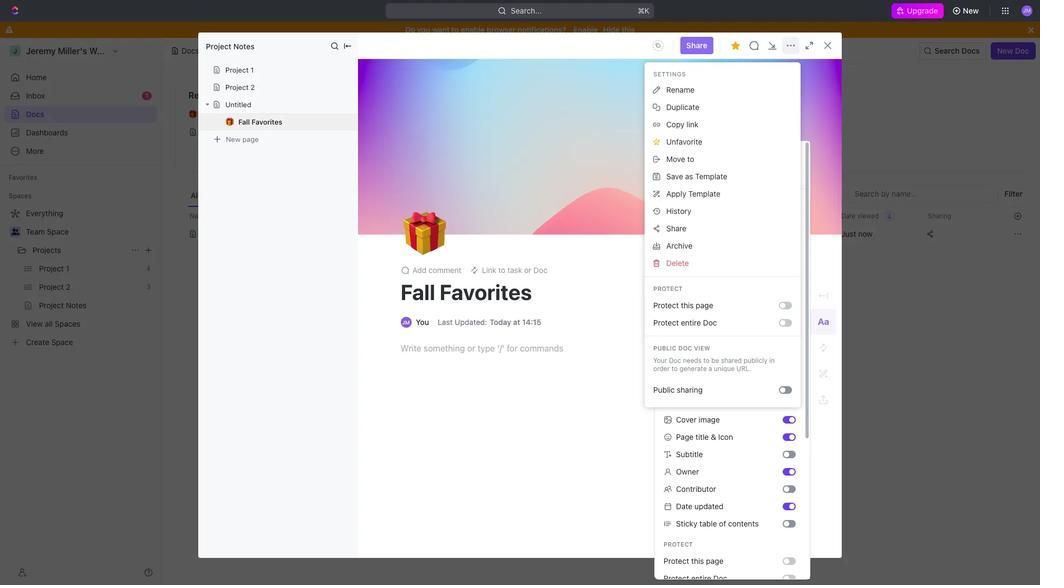 Task type: locate. For each thing, give the bounding box(es) containing it.
0 horizontal spatial untitled •
[[204, 110, 237, 119]]

public down the order
[[654, 385, 675, 395]]

1 horizontal spatial 1
[[251, 66, 254, 74]]

• up new page
[[234, 110, 237, 119]]

docs up recent in the left top of the page
[[182, 46, 199, 55]]

Search by name... text field
[[855, 186, 992, 202]]

font for font size
[[664, 266, 680, 275]]

-
[[629, 229, 633, 238]]

me
[[810, 91, 822, 100]]

public for public doc view your doc needs to be shared publicly in order to generate a unique url.
[[654, 345, 677, 352]]

date up sticky
[[676, 502, 693, 511]]

2 cell from the left
[[748, 224, 835, 244]]

⌘k
[[638, 6, 650, 15]]

row up -
[[175, 207, 1028, 225]]

2 horizontal spatial docs
[[962, 46, 980, 55]]

1 horizontal spatial date
[[842, 212, 856, 220]]

table
[[700, 519, 717, 528]]

to
[[452, 25, 459, 34], [688, 154, 695, 164], [704, 357, 710, 365], [672, 365, 678, 373], [740, 367, 747, 375]]

2 vertical spatial new
[[226, 135, 241, 143]]

1 horizontal spatial untitled link
[[758, 124, 1018, 141]]

docs inside button
[[962, 46, 980, 55]]

share inside the share button
[[667, 224, 687, 233]]

this
[[622, 25, 635, 34], [681, 301, 694, 310], [692, 557, 704, 566]]

0 horizontal spatial project notes
[[206, 41, 255, 51]]

new up search docs
[[963, 6, 979, 15]]

projects link
[[33, 242, 127, 259]]

this down small
[[681, 301, 694, 310]]

1 vertical spatial template
[[689, 189, 721, 198]]

to right move
[[688, 154, 695, 164]]

date up just
[[842, 212, 856, 220]]

font size
[[664, 266, 698, 275]]

tree inside sidebar navigation
[[4, 205, 157, 351]]

0 horizontal spatial 1
[[145, 92, 149, 100]]

1 horizontal spatial cell
[[748, 224, 835, 244]]

apply for apply template
[[667, 189, 687, 198]]

page down cover
[[676, 432, 694, 442]]

1 vertical spatial notes
[[518, 110, 538, 119]]

protect this page down sticky
[[664, 557, 724, 566]]

0 vertical spatial apply
[[667, 189, 687, 198]]

untitled • down created by me on the top of page
[[778, 110, 811, 119]]

untitled • down recent in the left top of the page
[[204, 110, 237, 119]]

1 vertical spatial fall
[[401, 279, 435, 305]]

apply down needs
[[684, 367, 702, 375]]

untitled link
[[184, 124, 444, 141], [758, 124, 1018, 141]]

• down "me"
[[808, 110, 811, 119]]

search
[[935, 46, 960, 55]]

0 horizontal spatial •
[[234, 110, 237, 119]]

template down move to button on the right of the page
[[696, 172, 728, 181]]

page
[[243, 135, 259, 143], [696, 301, 714, 310], [706, 557, 724, 566]]

add
[[413, 266, 427, 275]]

1 horizontal spatial project notes
[[491, 110, 538, 119]]

1 font from the top
[[664, 200, 680, 209]]

0 vertical spatial projects
[[532, 229, 560, 238]]

1 vertical spatial new
[[998, 46, 1014, 55]]

project 1
[[225, 66, 254, 74]]

order
[[654, 365, 670, 373]]

0 horizontal spatial docs
[[26, 109, 44, 119]]

0 vertical spatial fall favorites
[[238, 118, 282, 126]]

1 vertical spatial apply
[[684, 367, 702, 375]]

1 horizontal spatial projects
[[532, 229, 560, 238]]

last
[[438, 318, 453, 327]]

fall
[[238, 118, 250, 126], [401, 279, 435, 305]]

save
[[667, 172, 683, 181]]

1 horizontal spatial fall favorites
[[401, 279, 532, 305]]

be
[[712, 357, 719, 365]]

share up rename
[[687, 41, 708, 50]]

0 vertical spatial 1
[[251, 66, 254, 74]]

0 horizontal spatial new
[[226, 135, 241, 143]]

tree
[[4, 205, 157, 351]]

share button
[[649, 220, 797, 237]]

untitled •
[[204, 110, 237, 119], [778, 110, 811, 119]]

apply down basic
[[667, 189, 687, 198]]

0 vertical spatial share
[[687, 41, 708, 50]]

favorites
[[476, 91, 513, 100], [252, 118, 282, 126], [9, 173, 37, 182], [440, 279, 532, 305]]

14:15
[[522, 318, 542, 327]]

protect this page down small
[[654, 301, 714, 310]]

2 row from the top
[[175, 223, 1028, 245]]

0 vertical spatial fall
[[238, 118, 250, 126]]

cell
[[175, 224, 187, 244], [748, 224, 835, 244]]

fall favorites down comment
[[401, 279, 532, 305]]

1 vertical spatial page
[[696, 301, 714, 310]]

1 vertical spatial share
[[667, 224, 687, 233]]

0 horizontal spatial cell
[[175, 224, 187, 244]]

0 horizontal spatial notes
[[233, 41, 255, 51]]

new for new
[[963, 6, 979, 15]]

1 vertical spatial fall favorites
[[401, 279, 532, 305]]

tab list
[[188, 185, 447, 207]]

1 vertical spatial date
[[676, 502, 693, 511]]

1 vertical spatial font
[[664, 266, 680, 275]]

a
[[709, 365, 713, 373]]

date inside date viewed button
[[842, 212, 856, 220]]

typography
[[704, 367, 739, 375]]

1 row from the top
[[175, 207, 1028, 225]]

sharing
[[677, 385, 703, 395]]

column header
[[175, 207, 187, 225]]

template down advanced
[[689, 189, 721, 198]]

favorites inside favorites button
[[9, 173, 37, 182]]

0 vertical spatial public
[[654, 345, 677, 352]]

pages
[[757, 367, 776, 375]]

1 vertical spatial page
[[664, 317, 682, 326]]

1 horizontal spatial untitled •
[[778, 110, 811, 119]]

share
[[687, 41, 708, 50], [667, 224, 687, 233]]

default
[[684, 339, 710, 348]]

protect this page
[[654, 301, 714, 310], [664, 557, 724, 566]]

0 horizontal spatial date
[[676, 502, 693, 511]]

0 horizontal spatial untitled link
[[184, 124, 444, 141]]

rename button
[[649, 81, 797, 99]]

upgrade link
[[892, 3, 944, 18]]

this right hide
[[622, 25, 635, 34]]

page title & icon
[[676, 432, 733, 442]]

0 horizontal spatial projects
[[33, 246, 61, 255]]

1 vertical spatial entire
[[692, 574, 712, 583]]

1 horizontal spatial new
[[963, 6, 979, 15]]

link
[[687, 120, 699, 129]]

font down apply template
[[664, 200, 680, 209]]

project 2
[[225, 83, 255, 92]]

by
[[798, 91, 808, 100]]

move to button
[[649, 151, 797, 168]]

fall favorites up new page
[[238, 118, 282, 126]]

this down table
[[692, 557, 704, 566]]

0 vertical spatial date
[[842, 212, 856, 220]]

move to
[[667, 154, 695, 164]]

page for page title & icon
[[676, 432, 694, 442]]

page down unfavorite
[[664, 151, 686, 162]]

page down sticky table of contents
[[706, 557, 724, 566]]

docs inside sidebar navigation
[[26, 109, 44, 119]]

1 vertical spatial protect this page
[[664, 557, 724, 566]]

doc inside button
[[1016, 46, 1030, 55]]

do you want to enable browser notifications? enable hide this
[[405, 25, 635, 34]]

assigned button
[[367, 185, 406, 207]]

project inside project notes link
[[491, 110, 516, 119]]

row down tags
[[175, 223, 1028, 245]]

1 public from the top
[[654, 345, 677, 352]]

page up width
[[696, 301, 714, 310]]

docs down inbox
[[26, 109, 44, 119]]

1 horizontal spatial •
[[808, 110, 811, 119]]

as
[[686, 172, 694, 181]]

apply typography to all pages
[[684, 367, 776, 375]]

public up the your
[[654, 345, 677, 352]]

entire
[[681, 318, 701, 327], [692, 574, 712, 583]]

page down "2"
[[243, 135, 259, 143]]

2 • from the left
[[808, 110, 811, 119]]

small
[[676, 288, 695, 298]]

size
[[682, 266, 698, 275]]

0 vertical spatial project notes
[[206, 41, 255, 51]]

0 vertical spatial notes
[[233, 41, 255, 51]]

•
[[234, 110, 237, 119], [808, 110, 811, 119]]

page left width
[[664, 317, 682, 326]]

needs
[[683, 357, 702, 365]]

all
[[191, 191, 200, 200]]

to inside button
[[688, 154, 695, 164]]

date viewed
[[842, 212, 879, 220]]

width
[[684, 317, 706, 326]]

0 horizontal spatial fall favorites
[[238, 118, 282, 126]]

dashboards
[[26, 128, 68, 137]]

font left size
[[664, 266, 680, 275]]

untitled
[[225, 100, 251, 109], [204, 110, 231, 119], [778, 110, 806, 119], [204, 127, 231, 137], [778, 127, 806, 137]]

browser
[[487, 25, 516, 34]]

new page
[[226, 135, 259, 143]]

want
[[432, 25, 450, 34]]

1 vertical spatial this
[[681, 301, 694, 310]]

to left be
[[704, 357, 710, 365]]

0 vertical spatial new
[[963, 6, 979, 15]]

enable
[[461, 25, 485, 34]]

apply template
[[667, 189, 721, 198]]

2 untitled link from the left
[[758, 124, 1018, 141]]

1 vertical spatial 1
[[145, 92, 149, 100]]

cover
[[676, 415, 697, 424]]

2 vertical spatial page
[[676, 432, 694, 442]]

1 untitled link from the left
[[184, 124, 444, 141]]

2 font from the top
[[664, 266, 680, 275]]

new for new doc
[[998, 46, 1014, 55]]

2 horizontal spatial new
[[998, 46, 1014, 55]]

apply
[[667, 189, 687, 198], [684, 367, 702, 375]]

date for date viewed
[[842, 212, 856, 220]]

tree containing team space
[[4, 205, 157, 351]]

1 vertical spatial public
[[654, 385, 675, 395]]

share down history
[[667, 224, 687, 233]]

projects down 'team space'
[[33, 246, 61, 255]]

fall up new page
[[238, 118, 250, 126]]

docs right search
[[962, 46, 980, 55]]

new right search docs
[[998, 46, 1014, 55]]

0 vertical spatial font
[[664, 200, 680, 209]]

row
[[175, 207, 1028, 225], [175, 223, 1028, 245]]

cover image
[[676, 415, 720, 424]]

untitled link for recent
[[184, 124, 444, 141]]

public
[[654, 345, 677, 352], [654, 385, 675, 395]]

projects down location
[[532, 229, 560, 238]]

new button
[[948, 2, 986, 20]]

new down project 2
[[226, 135, 241, 143]]

row containing projects
[[175, 223, 1028, 245]]

sharing
[[928, 212, 952, 220]]

1 vertical spatial projects
[[33, 246, 61, 255]]

title
[[696, 432, 709, 442]]

apply inside apply template button
[[667, 189, 687, 198]]

workspace
[[320, 191, 360, 200]]

fall down add
[[401, 279, 435, 305]]

projects inside row
[[532, 229, 560, 238]]

generate
[[680, 365, 707, 373]]

unique
[[714, 365, 735, 373]]

0 vertical spatial page
[[664, 151, 686, 162]]

date for date updated
[[676, 502, 693, 511]]

table
[[175, 207, 1028, 245]]

copy
[[667, 120, 685, 129]]

2 vertical spatial this
[[692, 557, 704, 566]]

all
[[748, 367, 755, 375]]

add comment
[[413, 266, 462, 275]]

public inside public doc view your doc needs to be shared publicly in order to generate a unique url.
[[654, 345, 677, 352]]

2 public from the top
[[654, 385, 675, 395]]



Task type: describe. For each thing, give the bounding box(es) containing it.
save as template
[[667, 172, 728, 181]]

today
[[490, 318, 511, 327]]

1 horizontal spatial fall
[[401, 279, 435, 305]]

basic
[[664, 175, 681, 183]]

1 untitled • from the left
[[204, 110, 237, 119]]

1 • from the left
[[234, 110, 237, 119]]

contributor
[[676, 485, 717, 494]]

date updated
[[676, 502, 724, 511]]

name
[[190, 212, 207, 220]]

projects inside the projects link
[[33, 246, 61, 255]]

font for font
[[664, 200, 680, 209]]

home
[[26, 73, 47, 82]]

public doc view your doc needs to be shared publicly in order to generate a unique url.
[[654, 345, 775, 373]]

public sharing
[[654, 385, 703, 395]]

move
[[667, 154, 686, 164]]

hide
[[603, 25, 620, 34]]

new for new page
[[226, 135, 241, 143]]

to right want
[[452, 25, 459, 34]]

created by me
[[763, 91, 822, 100]]

archive button
[[649, 237, 797, 255]]

save as template button
[[649, 168, 797, 185]]

in
[[770, 357, 775, 365]]

1 vertical spatial protect entire doc
[[664, 574, 728, 583]]

updated:
[[455, 318, 487, 327]]

apply template button
[[649, 185, 797, 203]]

2
[[251, 83, 255, 92]]

2 vertical spatial page
[[706, 557, 724, 566]]

enable
[[574, 25, 598, 34]]

notifications?
[[518, 25, 566, 34]]

0 vertical spatial this
[[622, 25, 635, 34]]

row containing name
[[175, 207, 1028, 225]]

tab list containing all
[[188, 185, 447, 207]]

do
[[405, 25, 415, 34]]

table containing projects
[[175, 207, 1028, 245]]

sticky
[[676, 519, 698, 528]]

delete button
[[649, 255, 797, 272]]

search docs button
[[920, 42, 987, 60]]

advanced
[[695, 175, 726, 183]]

your
[[654, 357, 667, 365]]

1 cell from the left
[[175, 224, 187, 244]]

now
[[859, 229, 873, 238]]

shared
[[721, 357, 742, 365]]

delete
[[667, 258, 689, 268]]

team space
[[26, 227, 69, 236]]

archive
[[667, 241, 693, 250]]

docs link
[[4, 106, 157, 123]]

0 vertical spatial template
[[696, 172, 728, 181]]

at
[[513, 318, 520, 327]]

&
[[711, 432, 717, 442]]

🎁
[[189, 111, 197, 119]]

of
[[719, 519, 726, 528]]

page for page width
[[664, 317, 682, 326]]

0 vertical spatial protect entire doc
[[654, 318, 717, 327]]

1 vertical spatial project notes
[[491, 110, 538, 119]]

just now
[[842, 229, 873, 238]]

page for page details
[[664, 151, 686, 162]]

history
[[667, 206, 692, 216]]

owner
[[676, 467, 699, 476]]

1 horizontal spatial docs
[[182, 46, 199, 55]]

dashboards link
[[4, 124, 157, 141]]

new doc button
[[991, 42, 1036, 60]]

to right the order
[[672, 365, 678, 373]]

just
[[842, 229, 857, 238]]

1 horizontal spatial notes
[[518, 110, 538, 119]]

image
[[699, 415, 720, 424]]

page details
[[664, 151, 719, 162]]

tags
[[629, 212, 644, 220]]

sidebar navigation
[[0, 38, 162, 585]]

user group image
[[11, 229, 19, 235]]

copy link button
[[649, 116, 797, 133]]

you
[[417, 25, 430, 34]]

sans
[[678, 239, 694, 247]]

search...
[[511, 6, 542, 15]]

page width
[[664, 317, 706, 326]]

public for public sharing
[[654, 385, 675, 395]]

icon
[[719, 432, 733, 442]]

0 vertical spatial page
[[243, 135, 259, 143]]

team
[[26, 227, 45, 236]]

favorites button
[[4, 171, 42, 184]]

2 untitled • from the left
[[778, 110, 811, 119]]

0 horizontal spatial fall
[[238, 118, 250, 126]]

settings
[[654, 70, 686, 78]]

url.
[[737, 365, 752, 373]]

apply for apply typography to all pages
[[684, 367, 702, 375]]

home link
[[4, 69, 157, 86]]

1 inside sidebar navigation
[[145, 92, 149, 100]]

move to button
[[649, 151, 797, 168]]

assigned
[[370, 191, 403, 200]]

recent
[[189, 91, 217, 100]]

to left all
[[740, 367, 747, 375]]

0 vertical spatial protect this page
[[654, 301, 714, 310]]

created
[[763, 91, 796, 100]]

view
[[694, 345, 711, 352]]

team space link
[[26, 223, 155, 241]]

copy link
[[667, 120, 699, 129]]

all button
[[188, 185, 203, 207]]

search docs
[[935, 46, 980, 55]]

untitled link for created by me
[[758, 124, 1018, 141]]

project notes link
[[471, 106, 731, 124]]

new doc
[[998, 46, 1030, 55]]

sticky table of contents
[[676, 519, 759, 528]]

history button
[[649, 203, 797, 220]]

archived button
[[410, 185, 447, 207]]

rename
[[667, 85, 695, 94]]

0 vertical spatial entire
[[681, 318, 701, 327]]

unfavorite button
[[649, 133, 797, 151]]

upgrade
[[907, 6, 938, 15]]



Task type: vqa. For each thing, say whether or not it's contained in the screenshot.
COPY LINK button
yes



